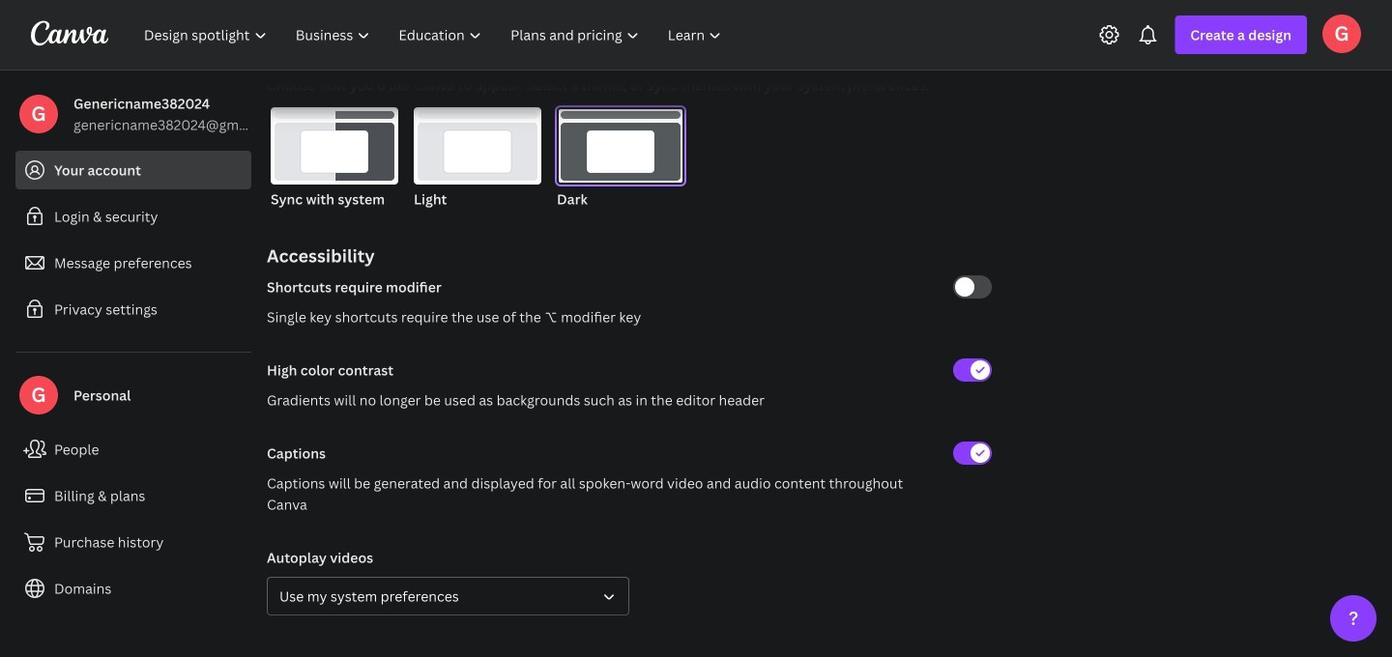 Task type: locate. For each thing, give the bounding box(es) containing it.
genericname382024 image for 1st 'genericname382024' element from the top
[[19, 95, 58, 133]]

1 vertical spatial genericname382024 image
[[19, 376, 58, 415]]

genericname382024 element
[[19, 95, 58, 133], [19, 376, 58, 415]]

1 vertical spatial genericname382024 image
[[19, 95, 58, 133]]

0 vertical spatial genericname382024 image
[[1323, 14, 1362, 53]]

genericname382024 image
[[1323, 14, 1362, 53], [19, 95, 58, 133]]

1 horizontal spatial genericname382024 image
[[1323, 14, 1362, 53]]

1 vertical spatial genericname382024 element
[[19, 376, 58, 415]]

0 horizontal spatial genericname382024 image
[[19, 376, 58, 415]]

None button
[[271, 107, 399, 210], [414, 107, 542, 210], [557, 107, 685, 210], [267, 578, 630, 616], [271, 107, 399, 210], [414, 107, 542, 210], [557, 107, 685, 210], [267, 578, 630, 616]]

0 horizontal spatial genericname382024 image
[[19, 95, 58, 133]]

0 vertical spatial genericname382024 element
[[19, 95, 58, 133]]

genericname382024 image
[[1323, 14, 1362, 53], [19, 376, 58, 415]]

1 horizontal spatial genericname382024 image
[[1323, 14, 1362, 53]]

0 vertical spatial genericname382024 image
[[1323, 14, 1362, 53]]



Task type: describe. For each thing, give the bounding box(es) containing it.
top level navigation element
[[132, 15, 739, 54]]

genericname382024 image for genericname382024 icon to the right
[[1323, 14, 1362, 53]]

2 genericname382024 element from the top
[[19, 376, 58, 415]]

1 genericname382024 element from the top
[[19, 95, 58, 133]]



Task type: vqa. For each thing, say whether or not it's contained in the screenshot.
Customizable
no



